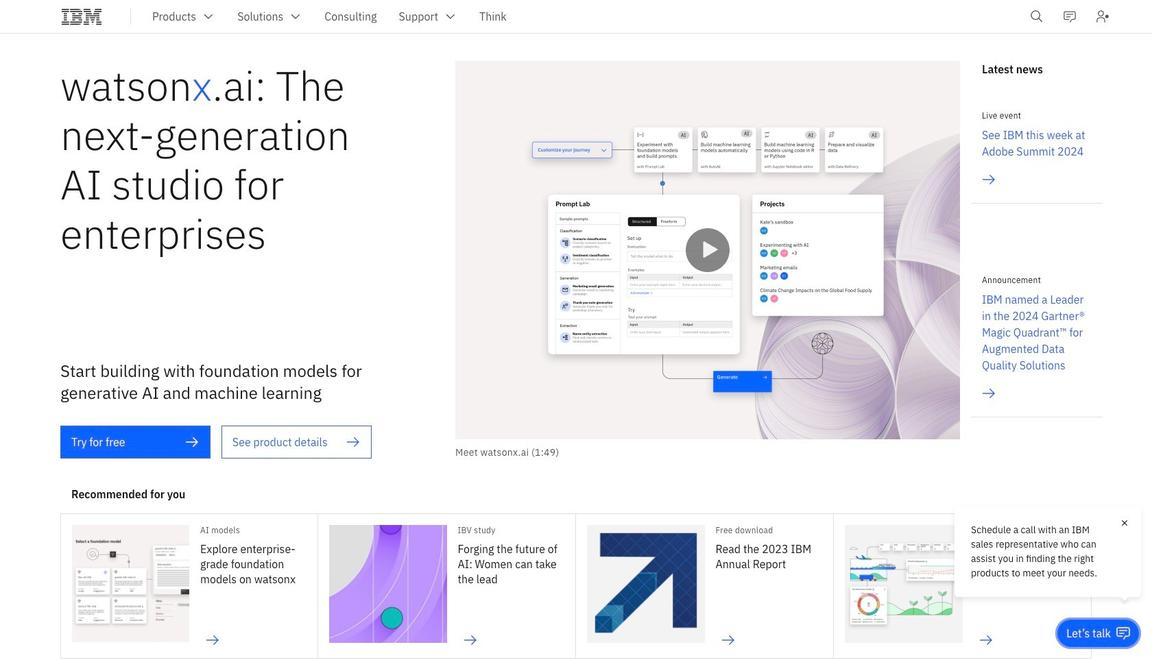 Task type: vqa. For each thing, say whether or not it's contained in the screenshot.
Your privacy choices Element
no



Task type: locate. For each thing, give the bounding box(es) containing it.
let's talk element
[[1067, 626, 1112, 642]]

close image
[[1120, 518, 1131, 529]]



